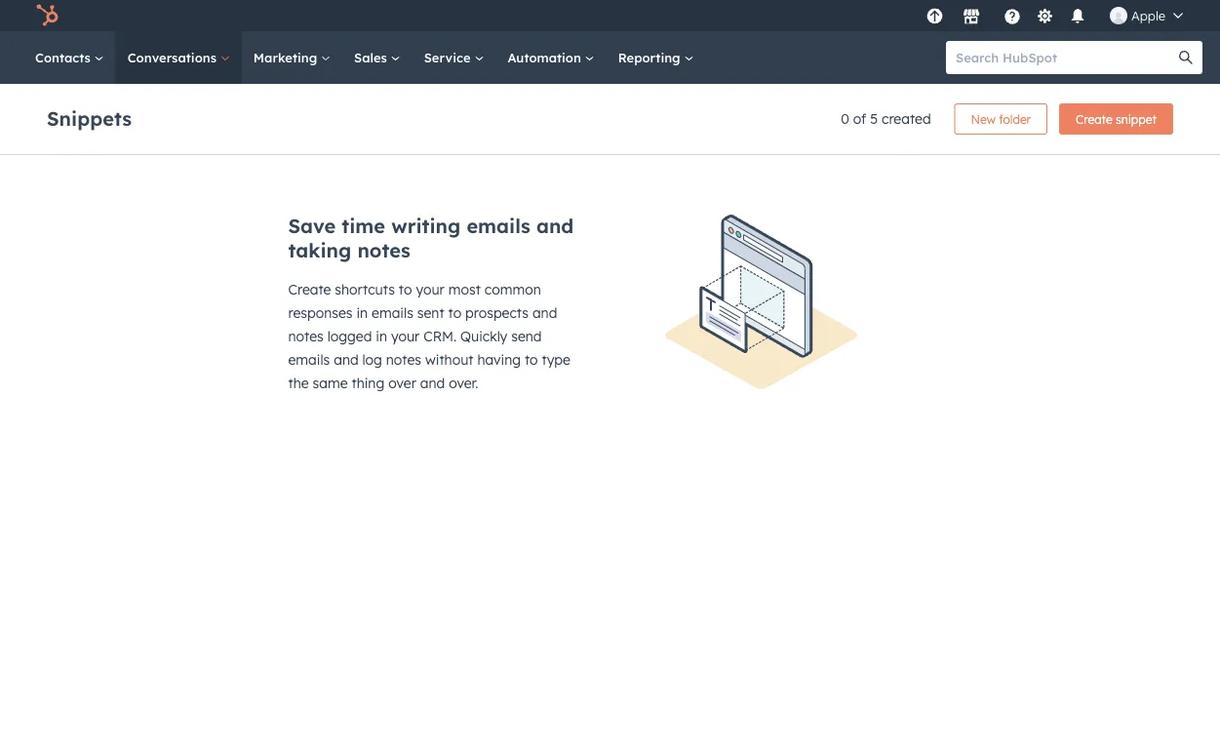 Task type: locate. For each thing, give the bounding box(es) containing it.
shortcuts
[[335, 281, 395, 298]]

and down without
[[420, 375, 445, 392]]

notes up the over
[[386, 351, 422, 368]]

snippets banner
[[47, 98, 1174, 135]]

sales
[[354, 49, 391, 65]]

new
[[972, 112, 996, 126]]

save
[[288, 214, 336, 238]]

to down send
[[525, 351, 538, 368]]

conversations
[[128, 49, 220, 65]]

and up "common"
[[537, 214, 574, 238]]

create
[[1077, 112, 1113, 126], [288, 281, 331, 298]]

upgrade image
[[927, 8, 944, 26]]

snippets
[[47, 106, 132, 130]]

create inside create snippet button
[[1077, 112, 1113, 126]]

1 horizontal spatial create
[[1077, 112, 1113, 126]]

service
[[424, 49, 475, 65]]

save time writing emails and taking notes
[[288, 214, 574, 263]]

0 vertical spatial notes
[[358, 238, 411, 263]]

notes
[[358, 238, 411, 263], [288, 328, 324, 345], [386, 351, 422, 368]]

hubspot image
[[35, 4, 59, 27]]

1 vertical spatial create
[[288, 281, 331, 298]]

1 vertical spatial your
[[391, 328, 420, 345]]

your
[[416, 281, 445, 298], [391, 328, 420, 345]]

0
[[842, 110, 850, 127]]

2 vertical spatial notes
[[386, 351, 422, 368]]

type
[[542, 351, 571, 368]]

reporting link
[[607, 31, 706, 84]]

create inside 'create shortcuts to your most common responses in emails sent to prospects and notes logged in your crm. quickly send emails and log notes without having to type the same thing over and over.'
[[288, 281, 331, 298]]

2 vertical spatial to
[[525, 351, 538, 368]]

having
[[478, 351, 521, 368]]

1 horizontal spatial emails
[[372, 304, 414, 322]]

in down shortcuts
[[357, 304, 368, 322]]

of
[[854, 110, 867, 127]]

notifications button
[[1062, 0, 1095, 31]]

emails
[[467, 214, 531, 238], [372, 304, 414, 322], [288, 351, 330, 368]]

emails up "the"
[[288, 351, 330, 368]]

1 vertical spatial emails
[[372, 304, 414, 322]]

and inside save time writing emails and taking notes
[[537, 214, 574, 238]]

Search HubSpot search field
[[947, 41, 1186, 74]]

responses
[[288, 304, 353, 322]]

service link
[[413, 31, 496, 84]]

2 vertical spatial emails
[[288, 351, 330, 368]]

in
[[357, 304, 368, 322], [376, 328, 387, 345]]

and
[[537, 214, 574, 238], [533, 304, 558, 322], [334, 351, 359, 368], [420, 375, 445, 392]]

0 vertical spatial emails
[[467, 214, 531, 238]]

to
[[399, 281, 412, 298], [448, 304, 462, 322], [525, 351, 538, 368]]

in up log
[[376, 328, 387, 345]]

crm.
[[424, 328, 457, 345]]

notes down responses
[[288, 328, 324, 345]]

marketplaces image
[[963, 9, 981, 26]]

new folder
[[972, 112, 1032, 126]]

apple lee image
[[1111, 7, 1128, 24]]

writing
[[392, 214, 461, 238]]

common
[[485, 281, 541, 298]]

0 horizontal spatial in
[[357, 304, 368, 322]]

0 vertical spatial to
[[399, 281, 412, 298]]

automation link
[[496, 31, 607, 84]]

log
[[363, 351, 382, 368]]

notifications image
[[1070, 9, 1087, 26]]

0 vertical spatial create
[[1077, 112, 1113, 126]]

1 vertical spatial to
[[448, 304, 462, 322]]

notes up shortcuts
[[358, 238, 411, 263]]

to right the 'sent'
[[448, 304, 462, 322]]

emails up "common"
[[467, 214, 531, 238]]

help image
[[1004, 9, 1022, 26]]

1 vertical spatial in
[[376, 328, 387, 345]]

created
[[882, 110, 932, 127]]

apple menu
[[921, 0, 1197, 31]]

1 horizontal spatial in
[[376, 328, 387, 345]]

prospects
[[466, 304, 529, 322]]

0 horizontal spatial emails
[[288, 351, 330, 368]]

your up the 'sent'
[[416, 281, 445, 298]]

over.
[[449, 375, 479, 392]]

thing
[[352, 375, 385, 392]]

contacts link
[[23, 31, 116, 84]]

1 vertical spatial notes
[[288, 328, 324, 345]]

snippet
[[1117, 112, 1157, 126]]

your down the 'sent'
[[391, 328, 420, 345]]

conversations link
[[116, 31, 242, 84]]

emails down shortcuts
[[372, 304, 414, 322]]

create up responses
[[288, 281, 331, 298]]

create left snippet
[[1077, 112, 1113, 126]]

notes inside save time writing emails and taking notes
[[358, 238, 411, 263]]

hubspot link
[[23, 4, 73, 27]]

automation
[[508, 49, 585, 65]]

to right shortcuts
[[399, 281, 412, 298]]

reporting
[[618, 49, 685, 65]]

0 horizontal spatial create
[[288, 281, 331, 298]]

settings image
[[1037, 8, 1054, 26]]

2 horizontal spatial emails
[[467, 214, 531, 238]]



Task type: vqa. For each thing, say whether or not it's contained in the screenshot.
the
yes



Task type: describe. For each thing, give the bounding box(es) containing it.
create snippet
[[1077, 112, 1157, 126]]

0 horizontal spatial to
[[399, 281, 412, 298]]

and up send
[[533, 304, 558, 322]]

help button
[[996, 0, 1030, 31]]

new folder button
[[955, 103, 1048, 135]]

apple button
[[1099, 0, 1196, 31]]

taking
[[288, 238, 352, 263]]

settings link
[[1034, 5, 1058, 26]]

time
[[342, 214, 386, 238]]

without
[[425, 351, 474, 368]]

over
[[389, 375, 417, 392]]

folder
[[1000, 112, 1032, 126]]

and down logged
[[334, 351, 359, 368]]

5
[[871, 110, 879, 127]]

create shortcuts to your most common responses in emails sent to prospects and notes logged in your crm. quickly send emails and log notes without having to type the same thing over and over.
[[288, 281, 571, 392]]

most
[[449, 281, 481, 298]]

emails inside save time writing emails and taking notes
[[467, 214, 531, 238]]

create for create shortcuts to your most common responses in emails sent to prospects and notes logged in your crm. quickly send emails and log notes without having to type the same thing over and over.
[[288, 281, 331, 298]]

same
[[313, 375, 348, 392]]

apple
[[1132, 7, 1166, 23]]

marketing link
[[242, 31, 343, 84]]

contacts
[[35, 49, 94, 65]]

logged
[[328, 328, 372, 345]]

marketing
[[254, 49, 321, 65]]

search image
[[1180, 51, 1194, 64]]

search button
[[1170, 41, 1203, 74]]

0 vertical spatial in
[[357, 304, 368, 322]]

create snippet button
[[1060, 103, 1174, 135]]

sent
[[417, 304, 445, 322]]

sales link
[[343, 31, 413, 84]]

0 of 5 created
[[842, 110, 932, 127]]

marketplaces button
[[952, 0, 993, 31]]

the
[[288, 375, 309, 392]]

1 horizontal spatial to
[[448, 304, 462, 322]]

upgrade link
[[923, 5, 948, 26]]

create for create snippet
[[1077, 112, 1113, 126]]

0 vertical spatial your
[[416, 281, 445, 298]]

quickly
[[461, 328, 508, 345]]

2 horizontal spatial to
[[525, 351, 538, 368]]

send
[[512, 328, 542, 345]]



